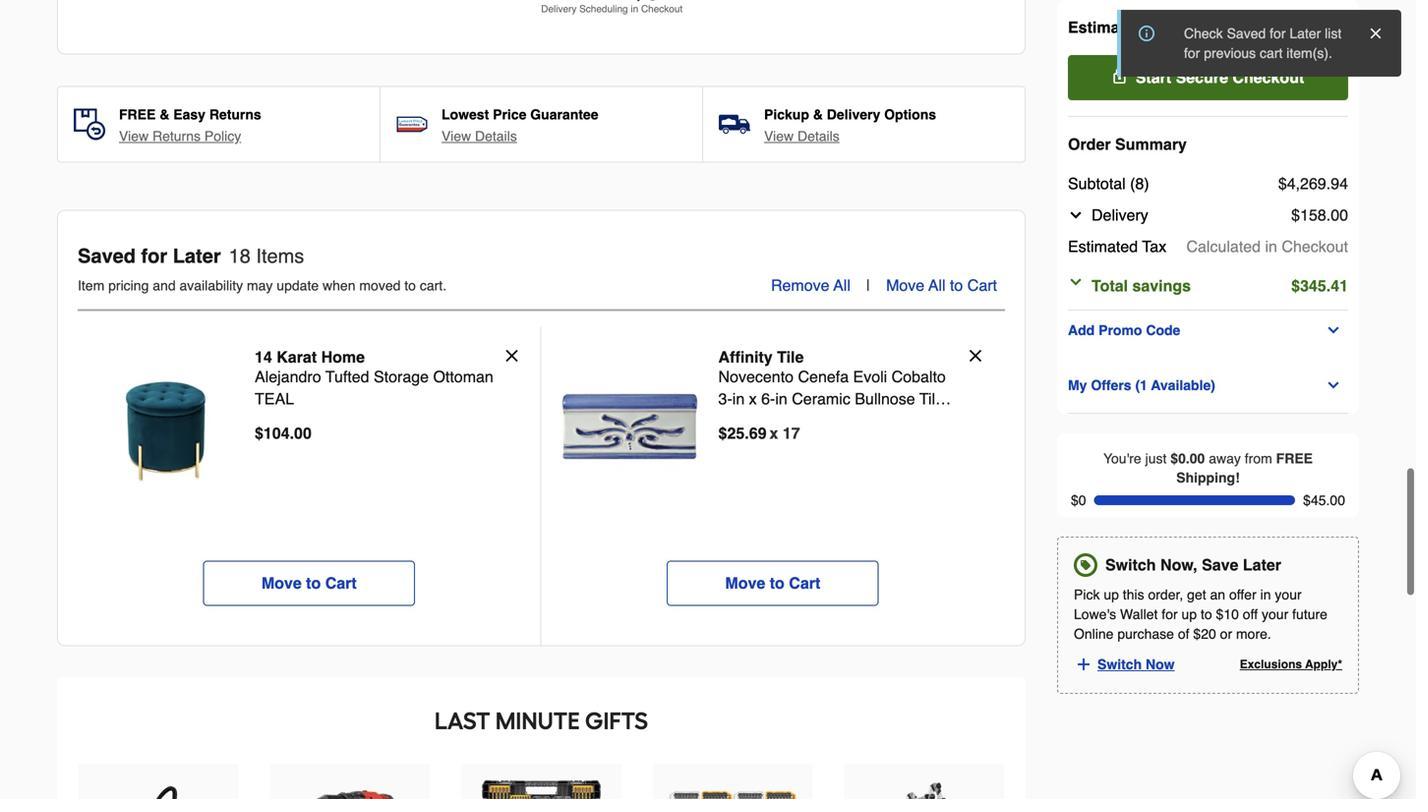 Task type: vqa. For each thing, say whether or not it's contained in the screenshot.


Task type: locate. For each thing, give the bounding box(es) containing it.
$ down 3-
[[719, 424, 727, 443]]

2 horizontal spatial later
[[1290, 26, 1321, 41]]

$ 158 .00
[[1292, 206, 1349, 224]]

1 vertical spatial switch
[[1098, 657, 1142, 673]]

69
[[749, 424, 767, 443]]

0 horizontal spatial free
[[119, 107, 156, 122]]

1 horizontal spatial saved
[[1227, 26, 1266, 41]]

1 horizontal spatial move to cart
[[725, 574, 821, 593]]

1 vertical spatial delivery
[[827, 107, 881, 122]]

chevron down image
[[1068, 274, 1084, 290], [1326, 378, 1342, 393]]

later
[[1290, 26, 1321, 41], [173, 245, 221, 268], [1243, 556, 1282, 575]]

start
[[1136, 68, 1172, 87]]

checkout down 158
[[1282, 238, 1349, 256]]

checkout right scheduling
[[641, 3, 683, 15]]

0 vertical spatial checkout
[[641, 3, 683, 15]]

1 vertical spatial chevron down image
[[1326, 323, 1342, 338]]

0 vertical spatial up
[[1104, 587, 1119, 603]]

1 vertical spatial returns
[[152, 128, 201, 144]]

0 vertical spatial .00
[[1327, 206, 1349, 224]]

close image
[[967, 347, 985, 365]]

& inside pickup & delivery options view details
[[813, 107, 823, 122]]

1 horizontal spatial returns
[[209, 107, 261, 122]]

cobalto
[[892, 368, 946, 386]]

free for free shipping!
[[1276, 451, 1313, 467]]

1 view details link from the left
[[442, 126, 517, 146]]

94 for $ 4,427 . 94
[[1331, 18, 1349, 36]]

0 horizontal spatial tile
[[777, 348, 804, 366]]

returns down easy
[[152, 128, 201, 144]]

delivery up the estimated tax at the top right of page
[[1092, 206, 1149, 224]]

1 vertical spatial chevron down image
[[1326, 378, 1342, 393]]

$ for 4,427
[[1279, 18, 1287, 36]]

1 horizontal spatial &
[[813, 107, 823, 122]]

4,427
[[1287, 18, 1327, 36]]

1 horizontal spatial all
[[929, 276, 946, 295]]

3 view from the left
[[764, 128, 794, 144]]

0 vertical spatial saved
[[1227, 26, 1266, 41]]

1 horizontal spatial details
[[798, 128, 840, 144]]

chevron down image down subtotal
[[1068, 208, 1084, 223]]

details down price
[[475, 128, 517, 144]]

info image
[[1139, 26, 1155, 41]]

switch up the this
[[1106, 556, 1156, 575]]

tax
[[1142, 238, 1167, 256]]

$ down teal
[[255, 424, 264, 443]]

subtotal
[[1068, 175, 1126, 193]]

0 horizontal spatial &
[[160, 107, 170, 122]]

and
[[153, 278, 176, 294]]

1 move to cart from the left
[[261, 574, 357, 593]]

1 horizontal spatial move to cart button
[[667, 561, 879, 606]]

view down the lowest
[[442, 128, 471, 144]]

1 94 from the top
[[1331, 18, 1349, 36]]

1 & from the left
[[160, 107, 170, 122]]

1 move to cart button from the left
[[203, 561, 415, 606]]

available)
[[1151, 378, 1216, 393]]

94 for $ 4,269 . 94
[[1331, 175, 1349, 193]]

2 & from the left
[[813, 107, 823, 122]]

craftsman v20 20-volt max 1/2-in cordless drill (1-battery included, charger included) image
[[286, 779, 414, 800]]

delivery for delivery scheduling in checkout
[[541, 3, 577, 15]]

free shipping!
[[1177, 451, 1313, 486]]

remove all button
[[771, 274, 851, 298]]

. up item(s).
[[1327, 18, 1331, 36]]

$ for 104
[[255, 424, 264, 443]]

0 vertical spatial delivery
[[541, 3, 577, 15]]

saved
[[1227, 26, 1266, 41], [78, 245, 136, 268]]

view down pickup
[[764, 128, 794, 144]]

to
[[950, 276, 963, 295], [405, 278, 416, 294], [306, 574, 321, 593], [770, 574, 785, 593], [1201, 607, 1212, 623]]

0 horizontal spatial .00
[[290, 424, 312, 443]]

$10
[[1216, 607, 1239, 623]]

2 94 from the top
[[1331, 175, 1349, 193]]

in right 'offer'
[[1261, 587, 1271, 603]]

0 vertical spatial switch
[[1106, 556, 1156, 575]]

in inside pick up this order, get an offer in your lowe's wallet for up to $10 off your future online purchase of $20 or more.
[[1261, 587, 1271, 603]]

.00 down $ 4,269 . 94
[[1327, 206, 1349, 224]]

returns up policy
[[209, 107, 261, 122]]

switch
[[1106, 556, 1156, 575], [1098, 657, 1142, 673]]

1 horizontal spatial chevron down image
[[1326, 378, 1342, 393]]

piece)
[[794, 412, 838, 430]]

you're
[[1104, 451, 1142, 467]]

policy
[[204, 128, 241, 144]]

1 horizontal spatial cart
[[789, 574, 821, 593]]

estimated
[[1068, 18, 1143, 36], [1068, 238, 1138, 256]]

checkout inside button
[[1233, 68, 1305, 87]]

0 vertical spatial x
[[749, 390, 757, 408]]

. down '$ 158 .00'
[[1327, 277, 1331, 295]]

move for novecento cenefa evoli cobalto 3-in x 6-in ceramic bullnose tile (0.1-sq. ft/ piece)
[[725, 574, 766, 593]]

delivery left scheduling
[[541, 3, 577, 15]]

& inside free & easy returns view returns policy
[[160, 107, 170, 122]]

2 horizontal spatial delivery
[[1092, 206, 1149, 224]]

1 horizontal spatial chevron down image
[[1326, 323, 1342, 338]]

tile down cobalto
[[920, 390, 944, 408]]

estimated for estimated total
[[1068, 18, 1143, 36]]

move to cart button for x 17
[[667, 561, 879, 606]]

total left check in the right of the page
[[1148, 18, 1184, 36]]

0 vertical spatial estimated
[[1068, 18, 1143, 36]]

switch inside 'switch now' button
[[1098, 657, 1142, 673]]

view for pickup & delivery options view details
[[764, 128, 794, 144]]

all left |
[[834, 276, 851, 295]]

2 horizontal spatial view
[[764, 128, 794, 144]]

& left easy
[[160, 107, 170, 122]]

1 vertical spatial .00
[[290, 424, 312, 443]]

& right pickup
[[813, 107, 823, 122]]

chevron down image
[[1068, 208, 1084, 223], [1326, 323, 1342, 338]]

0 horizontal spatial cart
[[325, 574, 357, 593]]

saved up item
[[78, 245, 136, 268]]

view details link for details
[[442, 126, 517, 146]]

from
[[1245, 451, 1273, 467]]

0 horizontal spatial move to cart button
[[203, 561, 415, 606]]

0 vertical spatial 94
[[1331, 18, 1349, 36]]

1 vertical spatial estimated
[[1068, 238, 1138, 256]]

. up '$ 158 .00'
[[1327, 175, 1331, 193]]

estimated left tax
[[1068, 238, 1138, 256]]

view
[[119, 128, 149, 144], [442, 128, 471, 144], [764, 128, 794, 144]]

.00 for $ 158 .00
[[1327, 206, 1349, 224]]

for up cart
[[1270, 26, 1286, 41]]

1 vertical spatial later
[[173, 245, 221, 268]]

. for 345
[[1327, 277, 1331, 295]]

94 right 4,427
[[1331, 18, 1349, 36]]

estimated up secure image
[[1068, 18, 1143, 36]]

cart
[[968, 276, 997, 295], [325, 574, 357, 593], [789, 574, 821, 593]]

cart for novecento cenefa evoli cobalto 3-in x 6-in ceramic bullnose tile (0.1-sq. ft/ piece)
[[789, 574, 821, 593]]

. for 4,269
[[1327, 175, 1331, 193]]

check saved for later list for previous cart item(s).
[[1184, 26, 1342, 61]]

$ left 41
[[1292, 277, 1300, 295]]

secure image
[[1112, 68, 1128, 84]]

total savings
[[1092, 277, 1191, 295]]

move inside 'move all to cart' button
[[886, 276, 925, 295]]

switch for switch now, save later
[[1106, 556, 1156, 575]]

1 horizontal spatial later
[[1243, 556, 1282, 575]]

0 horizontal spatial details
[[475, 128, 517, 144]]

later up 'offer'
[[1243, 556, 1282, 575]]

options
[[884, 107, 936, 122]]

1 view from the left
[[119, 128, 149, 144]]

details down pickup
[[798, 128, 840, 144]]

0 horizontal spatial later
[[173, 245, 221, 268]]

1 horizontal spatial free
[[1276, 451, 1313, 467]]

of
[[1178, 627, 1190, 642]]

1 vertical spatial free
[[1276, 451, 1313, 467]]

2 all from the left
[[929, 276, 946, 295]]

x left "6-"
[[749, 390, 757, 408]]

up up 'of'
[[1182, 607, 1197, 623]]

0 horizontal spatial saved
[[78, 245, 136, 268]]

0.00
[[1178, 451, 1205, 467]]

view inside free & easy returns view returns policy
[[119, 128, 149, 144]]

view for free & easy returns view returns policy
[[119, 128, 149, 144]]

delivery
[[541, 3, 577, 15], [827, 107, 881, 122], [1092, 206, 1149, 224]]

2 vertical spatial checkout
[[1282, 238, 1349, 256]]

later up item(s).
[[1290, 26, 1321, 41]]

view inside lowest price guarantee view details
[[442, 128, 471, 144]]

total
[[1148, 18, 1184, 36], [1092, 277, 1128, 295]]

checkout down cart
[[1233, 68, 1305, 87]]

$ down 4,269
[[1292, 206, 1300, 224]]

345
[[1300, 277, 1327, 295]]

view left policy
[[119, 128, 149, 144]]

move to cart
[[261, 574, 357, 593], [725, 574, 821, 593]]

calculated
[[1187, 238, 1261, 256]]

storage
[[374, 368, 429, 386]]

2 horizontal spatial move
[[886, 276, 925, 295]]

2 details from the left
[[798, 128, 840, 144]]

pricing
[[108, 278, 149, 294]]

1 horizontal spatial .00
[[1327, 206, 1349, 224]]

free up view returns policy 'link'
[[119, 107, 156, 122]]

1 horizontal spatial view
[[442, 128, 471, 144]]

0 horizontal spatial view details link
[[442, 126, 517, 146]]

tile up cenefa
[[777, 348, 804, 366]]

0 vertical spatial chevron down image
[[1068, 208, 1084, 223]]

apply*
[[1305, 658, 1343, 672]]

last minute gifts heading
[[77, 702, 1006, 741]]

&
[[160, 107, 170, 122], [813, 107, 823, 122]]

|
[[866, 276, 871, 295]]

order
[[1068, 135, 1111, 153]]

1 vertical spatial saved
[[78, 245, 136, 268]]

view details link
[[442, 126, 517, 146], [764, 126, 840, 146]]

41
[[1331, 277, 1349, 295]]

0 horizontal spatial x
[[749, 390, 757, 408]]

exclusions
[[1240, 658, 1302, 672]]

0 horizontal spatial returns
[[152, 128, 201, 144]]

2 estimated from the top
[[1068, 238, 1138, 256]]

gifts
[[585, 707, 648, 736]]

my offers (1 available) link
[[1068, 374, 1349, 397]]

to inside pick up this order, get an offer in your lowe's wallet for up to $10 off your future online purchase of $20 or more.
[[1201, 607, 1212, 623]]

affinity tile novecento cenefa evoli cobalto 3-in x 6-in ceramic bullnose tile (0.1-sq. ft/ piece) $ 25 . 69 x 17
[[719, 348, 946, 443]]

home
[[321, 348, 365, 366]]

.00 for $ 104 .00
[[290, 424, 312, 443]]

dewalt tough grip screwdriver bit set (110-piece) image
[[669, 779, 797, 800]]

1 vertical spatial 94
[[1331, 175, 1349, 193]]

1 horizontal spatial view details link
[[764, 126, 840, 146]]

1 horizontal spatial move
[[725, 574, 766, 593]]

switch right plus icon
[[1098, 657, 1142, 673]]

0 horizontal spatial move to cart
[[261, 574, 357, 593]]

details inside lowest price guarantee view details
[[475, 128, 517, 144]]

& for free
[[160, 107, 170, 122]]

2 vertical spatial later
[[1243, 556, 1282, 575]]

view details link down the lowest
[[442, 126, 517, 146]]

0 horizontal spatial view
[[119, 128, 149, 144]]

0 vertical spatial total
[[1148, 18, 1184, 36]]

2 view details link from the left
[[764, 126, 840, 146]]

delivery left options on the top right of page
[[827, 107, 881, 122]]

0 horizontal spatial move
[[261, 574, 302, 593]]

free
[[119, 107, 156, 122], [1276, 451, 1313, 467]]

0 vertical spatial chevron down image
[[1068, 274, 1084, 290]]

order,
[[1148, 587, 1184, 603]]

$ 345 . 41
[[1292, 277, 1349, 295]]

$ for 158
[[1292, 206, 1300, 224]]

your right the off on the right bottom
[[1262, 607, 1289, 623]]

your up future
[[1275, 587, 1302, 603]]

1 all from the left
[[834, 276, 851, 295]]

0 horizontal spatial total
[[1092, 277, 1128, 295]]

subtotal (8)
[[1068, 175, 1150, 193]]

availability
[[180, 278, 243, 294]]

94 right 4,269
[[1331, 175, 1349, 193]]

2 move to cart from the left
[[725, 574, 821, 593]]

2 vertical spatial delivery
[[1092, 206, 1149, 224]]

all right |
[[929, 276, 946, 295]]

total down the estimated tax at the top right of page
[[1092, 277, 1128, 295]]

cart for alejandro tufted storage ottoman teal
[[325, 574, 357, 593]]

view details link down pickup
[[764, 126, 840, 146]]

14
[[255, 348, 272, 366]]

checkout for calculated
[[1282, 238, 1349, 256]]

list
[[1325, 26, 1342, 41]]

$ for 345
[[1292, 277, 1300, 295]]

little giant ladders multi m14 14.3-ft reach type 1a- 300-lb load capacity telescoping multi-position ladder image
[[860, 779, 988, 800]]

$0
[[1071, 493, 1086, 509]]

1 vertical spatial checkout
[[1233, 68, 1305, 87]]

1 horizontal spatial delivery
[[827, 107, 881, 122]]

2 view from the left
[[442, 128, 471, 144]]

lowest
[[442, 107, 489, 122]]

0 vertical spatial free
[[119, 107, 156, 122]]

$ up calculated in checkout
[[1279, 175, 1287, 193]]

0 vertical spatial tile
[[777, 348, 804, 366]]

checkout
[[641, 3, 683, 15], [1233, 68, 1305, 87], [1282, 238, 1349, 256]]

free right from on the right of the page
[[1276, 451, 1313, 467]]

.00 down teal
[[290, 424, 312, 443]]

novecento cenefa evoli cobalto 3-in x 6-in ceramic bullnose tile (0.1-sq. ft/ piece) image
[[561, 358, 699, 496]]

for down order,
[[1162, 607, 1178, 623]]

saved up previous
[[1227, 26, 1266, 41]]

for down check in the right of the page
[[1184, 45, 1200, 61]]

1 vertical spatial x
[[770, 424, 778, 443]]

$
[[1279, 18, 1287, 36], [1279, 175, 1287, 193], [1292, 206, 1300, 224], [1292, 277, 1300, 295], [255, 424, 264, 443], [719, 424, 727, 443], [1171, 451, 1178, 467]]

chevron down image down 41
[[1326, 323, 1342, 338]]

0 horizontal spatial all
[[834, 276, 851, 295]]

.
[[1327, 18, 1331, 36], [1327, 175, 1331, 193], [1327, 277, 1331, 295], [745, 424, 749, 443]]

x right 69
[[770, 424, 778, 443]]

all
[[834, 276, 851, 295], [929, 276, 946, 295]]

for
[[1270, 26, 1286, 41], [1184, 45, 1200, 61], [141, 245, 167, 268], [1162, 607, 1178, 623]]

free inside free shipping!
[[1276, 451, 1313, 467]]

1 vertical spatial tile
[[920, 390, 944, 408]]

up left the this
[[1104, 587, 1119, 603]]

free for free & easy returns view returns policy
[[119, 107, 156, 122]]

exclusions apply*
[[1240, 658, 1343, 672]]

view inside pickup & delivery options view details
[[764, 128, 794, 144]]

1 estimated from the top
[[1068, 18, 1143, 36]]

2 move to cart button from the left
[[667, 561, 879, 606]]

$ up cart
[[1279, 18, 1287, 36]]

1 horizontal spatial up
[[1182, 607, 1197, 623]]

1 details from the left
[[475, 128, 517, 144]]

later for switch now, save later
[[1243, 556, 1282, 575]]

all for remove
[[834, 276, 851, 295]]

later inside check saved for later list for previous cart item(s).
[[1290, 26, 1321, 41]]

free inside free & easy returns view returns policy
[[119, 107, 156, 122]]

0 vertical spatial later
[[1290, 26, 1321, 41]]

may
[[247, 278, 273, 294]]

guarantee
[[530, 107, 599, 122]]

0 horizontal spatial delivery
[[541, 3, 577, 15]]

2 horizontal spatial cart
[[968, 276, 997, 295]]

14 karat home alejandro tufted storage ottoman teal
[[255, 348, 494, 408]]

my offers (1 available)
[[1068, 378, 1216, 393]]

later up the availability
[[173, 245, 221, 268]]

start secure checkout
[[1136, 68, 1305, 87]]

. left sq.
[[745, 424, 749, 443]]

94
[[1331, 18, 1349, 36], [1331, 175, 1349, 193]]

remove
[[771, 276, 830, 295]]



Task type: describe. For each thing, give the bounding box(es) containing it.
& for pickup
[[813, 107, 823, 122]]

pickup & delivery options view details
[[764, 107, 936, 144]]

pick
[[1074, 587, 1100, 603]]

items
[[256, 245, 304, 268]]

price
[[493, 107, 527, 122]]

item
[[78, 278, 104, 294]]

last minute gifts
[[435, 707, 648, 736]]

just
[[1146, 451, 1167, 467]]

25
[[727, 424, 745, 443]]

in up (0.1- on the right bottom
[[733, 390, 745, 408]]

1 vertical spatial up
[[1182, 607, 1197, 623]]

1 horizontal spatial total
[[1148, 18, 1184, 36]]

lowest price guarantee view details
[[442, 107, 599, 144]]

moved
[[359, 278, 401, 294]]

lowe's
[[1074, 607, 1117, 623]]

move to cart button for 104
[[203, 561, 415, 606]]

plus image
[[1075, 656, 1093, 674]]

cart.
[[420, 278, 447, 294]]

ft/
[[776, 412, 789, 430]]

move to cart for x 17
[[725, 574, 821, 593]]

. for 4,427
[[1327, 18, 1331, 36]]

wallet
[[1120, 607, 1158, 623]]

$ 4,269 . 94
[[1279, 175, 1349, 193]]

chevron down image inside add promo code link
[[1326, 323, 1342, 338]]

0 horizontal spatial up
[[1104, 587, 1119, 603]]

cenefa
[[798, 368, 849, 386]]

online
[[1074, 627, 1114, 642]]

(1
[[1136, 378, 1148, 393]]

dewalt impact driver bit (100-piece) image
[[477, 779, 605, 800]]

$ 4,427 . 94
[[1279, 18, 1349, 36]]

1 vertical spatial total
[[1092, 277, 1128, 295]]

evoli
[[853, 368, 887, 386]]

offers
[[1091, 378, 1132, 393]]

order summary
[[1068, 135, 1187, 153]]

my
[[1068, 378, 1087, 393]]

pickup
[[764, 107, 809, 122]]

0 horizontal spatial chevron down image
[[1068, 208, 1084, 223]]

sq.
[[751, 412, 772, 430]]

18
[[229, 245, 251, 268]]

delivery scheduling in checkout
[[541, 3, 683, 15]]

ottoman
[[433, 368, 494, 386]]

$ 104 .00
[[255, 424, 312, 443]]

switch now
[[1098, 657, 1175, 673]]

move all to cart
[[886, 276, 997, 295]]

an
[[1210, 587, 1226, 603]]

teal
[[255, 390, 294, 408]]

saved for later 18 items
[[78, 245, 304, 268]]

$ for 4,269
[[1279, 175, 1287, 193]]

ceramic
[[792, 390, 851, 408]]

switch now, save later
[[1106, 556, 1282, 575]]

minute
[[495, 707, 580, 736]]

1 horizontal spatial tile
[[920, 390, 944, 408]]

easy
[[173, 107, 206, 122]]

this
[[1123, 587, 1145, 603]]

0 vertical spatial returns
[[209, 107, 261, 122]]

now,
[[1161, 556, 1198, 575]]

save
[[1202, 556, 1239, 575]]

you're just $ 0.00
[[1104, 451, 1205, 467]]

104
[[264, 424, 290, 443]]

details inside pickup & delivery options view details
[[798, 128, 840, 144]]

offer
[[1230, 587, 1257, 603]]

move for alejandro tufted storage ottoman teal
[[261, 574, 302, 593]]

$20
[[1194, 627, 1217, 642]]

tag filled image
[[1077, 557, 1095, 575]]

switch now button
[[1074, 652, 1192, 678]]

when
[[323, 278, 356, 294]]

move to cart for 104
[[261, 574, 357, 593]]

purchase
[[1118, 627, 1174, 642]]

bullnose
[[855, 390, 915, 408]]

chevron down image inside "my offers (1 available)" link
[[1326, 378, 1342, 393]]

0 vertical spatial your
[[1275, 587, 1302, 603]]

switch for switch now
[[1098, 657, 1142, 673]]

delivery for delivery
[[1092, 206, 1149, 224]]

away from
[[1209, 451, 1273, 467]]

item(s).
[[1287, 45, 1333, 61]]

item pricing and availability may update when moved to cart.
[[78, 278, 447, 294]]

get
[[1187, 587, 1207, 603]]

in up ft/
[[775, 390, 788, 408]]

all for move
[[929, 276, 946, 295]]

cart
[[1260, 45, 1283, 61]]

. inside the affinity tile novecento cenefa evoli cobalto 3-in x 6-in ceramic bullnose tile (0.1-sq. ft/ piece) $ 25 . 69 x 17
[[745, 424, 749, 443]]

checkout for start
[[1233, 68, 1305, 87]]

add promo code link
[[1068, 319, 1349, 342]]

for inside pick up this order, get an offer in your lowe's wallet for up to $10 off your future online purchase of $20 or more.
[[1162, 607, 1178, 623]]

view details link for view
[[764, 126, 840, 146]]

(8)
[[1130, 175, 1150, 193]]

novecento
[[719, 368, 794, 386]]

1 horizontal spatial x
[[770, 424, 778, 443]]

last
[[435, 707, 490, 736]]

free & easy returns view returns policy
[[119, 107, 261, 144]]

craftsman 5-gallons 4-hp corded wet/dry shop vacuum with accessories included image
[[95, 779, 223, 800]]

previous
[[1204, 45, 1256, 61]]

close image
[[503, 347, 521, 365]]

cart inside 'move all to cart' button
[[968, 276, 997, 295]]

add
[[1068, 323, 1095, 338]]

1 vertical spatial your
[[1262, 607, 1289, 623]]

$ right just
[[1171, 451, 1178, 467]]

alejandro tufted storage ottoman teal image
[[97, 358, 235, 496]]

in right scheduling
[[631, 3, 639, 15]]

$ inside the affinity tile novecento cenefa evoli cobalto 3-in x 6-in ceramic bullnose tile (0.1-sq. ft/ piece) $ 25 . 69 x 17
[[719, 424, 727, 443]]

estimated for estimated tax
[[1068, 238, 1138, 256]]

for up "and"
[[141, 245, 167, 268]]

remove all
[[771, 276, 851, 295]]

later for check saved for later list for previous cart item(s).
[[1290, 26, 1321, 41]]

summary
[[1115, 135, 1187, 153]]

start secure checkout button
[[1068, 55, 1349, 100]]

6-
[[761, 390, 775, 408]]

saved inside check saved for later list for previous cart item(s).
[[1227, 26, 1266, 41]]

view returns policy link
[[119, 126, 241, 146]]

or
[[1220, 627, 1233, 642]]

now
[[1146, 657, 1175, 673]]

0 horizontal spatial chevron down image
[[1068, 274, 1084, 290]]

estimated tax
[[1068, 238, 1167, 256]]

off
[[1243, 607, 1258, 623]]

estimated total
[[1068, 18, 1184, 36]]

tufted
[[325, 368, 369, 386]]

calculated in checkout
[[1187, 238, 1349, 256]]

(0.1-
[[719, 412, 751, 430]]

delivery inside pickup & delivery options view details
[[827, 107, 881, 122]]

secure
[[1176, 68, 1229, 87]]

in right calculated
[[1265, 238, 1278, 256]]



